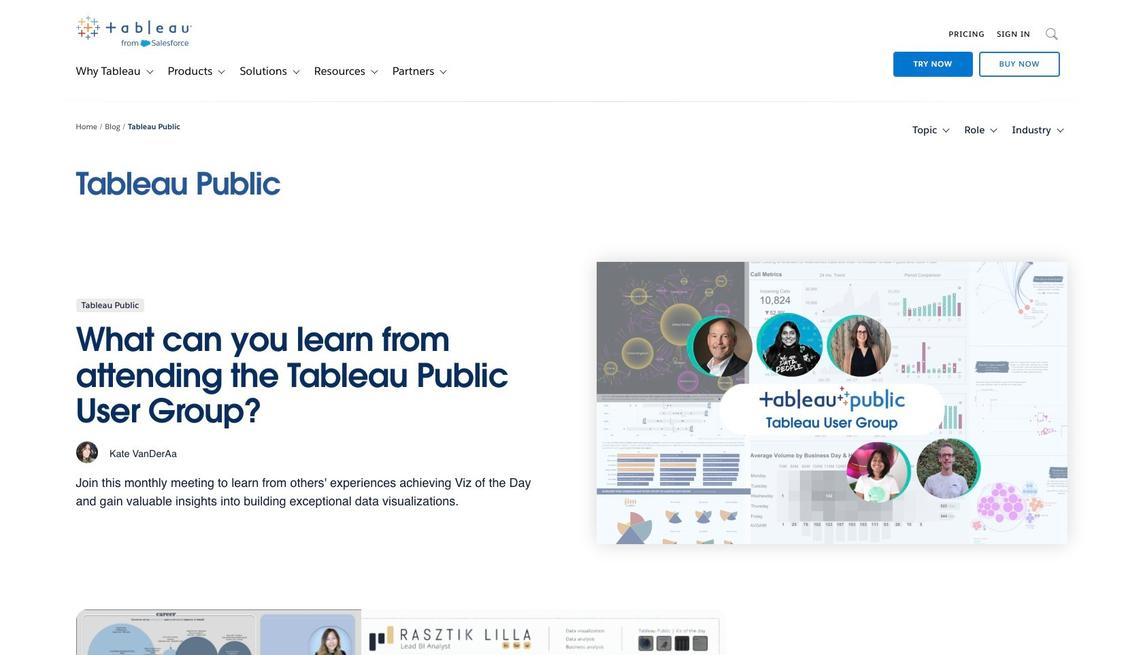 Task type: describe. For each thing, give the bounding box(es) containing it.
kate vanderaa image
[[76, 442, 98, 463]]

tableau, from salesforce image
[[76, 16, 192, 47]]



Task type: locate. For each thing, give the bounding box(es) containing it.
navigation
[[866, 19, 1060, 80]]

main element
[[44, 0, 1099, 102]]

1 horizontal spatial menu toggle image
[[367, 65, 380, 78]]

menu toggle image
[[143, 65, 155, 78], [215, 65, 227, 78], [436, 65, 449, 78], [939, 124, 951, 136], [987, 124, 999, 136], [1053, 124, 1065, 136]]

1 menu toggle image from the left
[[289, 65, 301, 78]]

0 horizontal spatial menu toggle image
[[289, 65, 301, 78]]

menu toggle image
[[289, 65, 301, 78], [367, 65, 380, 78]]

navigation inside main element
[[866, 19, 1060, 80]]

2 menu toggle image from the left
[[367, 65, 380, 78]]



Task type: vqa. For each thing, say whether or not it's contained in the screenshot.
left platform
no



